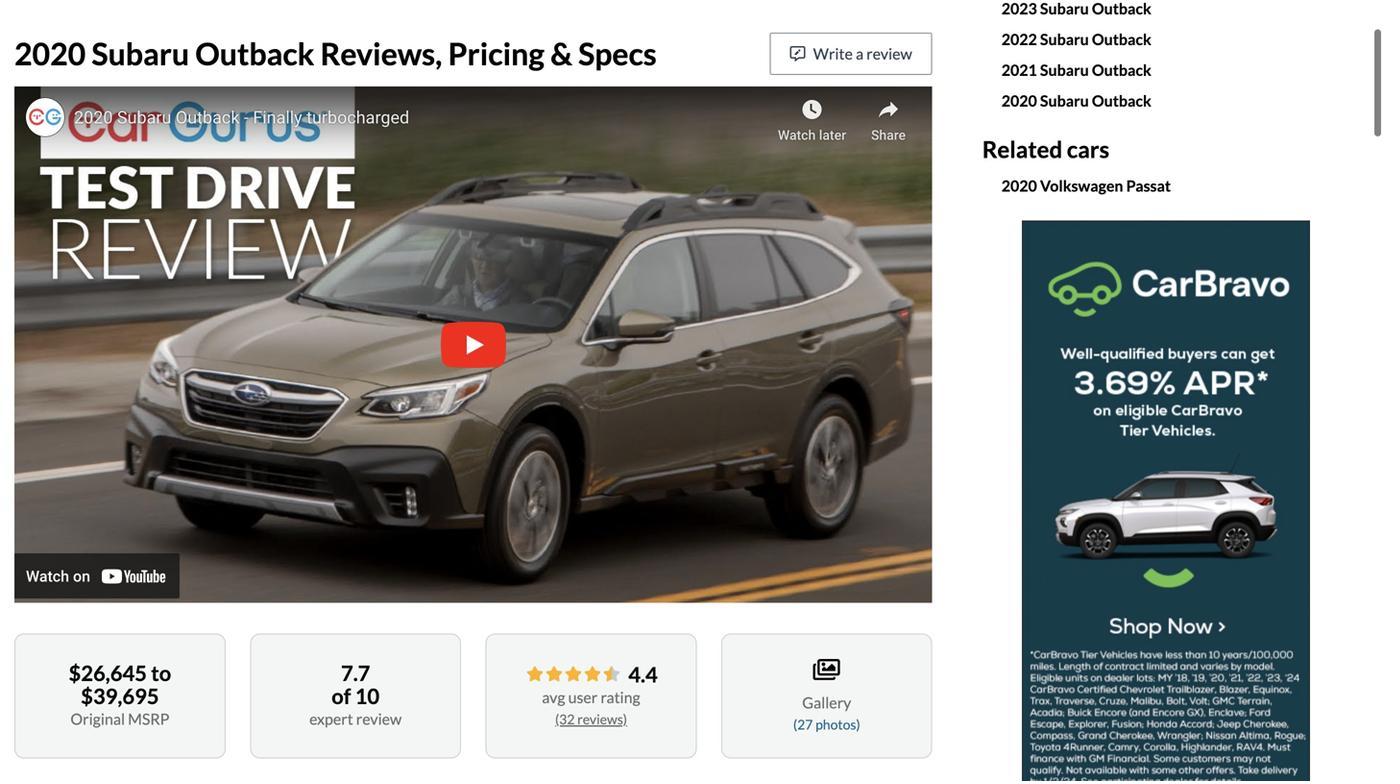 Task type: vqa. For each thing, say whether or not it's contained in the screenshot.
"Jetta" for $26,700
no



Task type: locate. For each thing, give the bounding box(es) containing it.
2020 for 2020 volkswagen passat
[[1002, 176, 1038, 195]]

cars
[[1067, 135, 1110, 163]]

2020 subaru outback reviews, pricing & specs
[[14, 35, 657, 72]]

reviews)
[[578, 711, 627, 727]]

review right a
[[867, 44, 913, 63]]

to
[[151, 661, 171, 686]]

a
[[856, 44, 864, 63]]

1 horizontal spatial review
[[867, 44, 913, 63]]

write a review button
[[770, 33, 933, 75]]

0 horizontal spatial review
[[356, 710, 402, 728]]

10
[[355, 684, 380, 709]]

passat
[[1127, 176, 1171, 195]]

2020 subaru outback
[[1002, 91, 1152, 110]]

1 vertical spatial review
[[356, 710, 402, 728]]

outback
[[1092, 30, 1152, 48], [195, 35, 314, 72], [1092, 60, 1152, 79], [1092, 91, 1152, 110]]

2020
[[14, 35, 86, 72], [1002, 91, 1038, 110], [1002, 176, 1038, 195]]

2020 for 2020 subaru outback reviews, pricing & specs
[[14, 35, 86, 72]]

review inside the write a review button
[[867, 44, 913, 63]]

(27
[[794, 716, 813, 733]]

2021 subaru outback link
[[1002, 60, 1152, 79]]

user
[[568, 688, 598, 707]]

outback for 2022 subaru outback
[[1092, 30, 1152, 48]]

photos)
[[816, 716, 861, 733]]

2022
[[1002, 30, 1038, 48]]

2 vertical spatial 2020
[[1002, 176, 1038, 195]]

7.7
[[341, 661, 370, 686]]

review
[[867, 44, 913, 63], [356, 710, 402, 728]]

review down the 10
[[356, 710, 402, 728]]

write a review
[[814, 44, 913, 63]]

outback for 2021 subaru outback
[[1092, 60, 1152, 79]]

2022 subaru outback link
[[1002, 30, 1152, 48]]

of
[[332, 684, 351, 709]]

0 vertical spatial review
[[867, 44, 913, 63]]

subaru for 2020 subaru outback reviews, pricing & specs
[[92, 35, 189, 72]]

reviews,
[[320, 35, 442, 72]]

2021 subaru outback
[[1002, 60, 1152, 79]]

2020 volkswagen passat link
[[1002, 176, 1171, 195]]

outback for 2020 subaru outback reviews, pricing & specs
[[195, 35, 314, 72]]

msrp
[[128, 710, 170, 728]]

2021
[[1002, 60, 1038, 79]]

1 vertical spatial 2020
[[1002, 91, 1038, 110]]

comment alt edit image
[[790, 46, 806, 62]]

2022 subaru outback
[[1002, 30, 1152, 48]]

0 vertical spatial 2020
[[14, 35, 86, 72]]

$26,645
[[69, 661, 147, 686]]

subaru
[[1041, 30, 1089, 48], [92, 35, 189, 72], [1041, 60, 1089, 79], [1041, 91, 1089, 110]]



Task type: describe. For each thing, give the bounding box(es) containing it.
original
[[71, 710, 125, 728]]

review inside 7.7 of 10 expert review
[[356, 710, 402, 728]]

pricing
[[448, 35, 545, 72]]

(32 reviews) link
[[555, 711, 627, 727]]

related cars
[[983, 135, 1110, 163]]

write
[[814, 44, 853, 63]]

subaru for 2020 subaru outback
[[1041, 91, 1089, 110]]

advertisement region
[[1022, 221, 1310, 781]]

subaru for 2022 subaru outback
[[1041, 30, 1089, 48]]

4.4
[[629, 662, 658, 687]]

rating
[[601, 688, 641, 707]]

related
[[983, 135, 1063, 163]]

images image
[[814, 658, 841, 682]]

2020 for 2020 subaru outback
[[1002, 91, 1038, 110]]

expert
[[309, 710, 353, 728]]

gallery
[[803, 693, 852, 712]]

subaru for 2021 subaru outback
[[1041, 60, 1089, 79]]

avg
[[542, 688, 565, 707]]

&
[[551, 35, 573, 72]]

(32
[[555, 711, 575, 727]]

$26,645 to $39,695 original msrp
[[69, 661, 171, 728]]

specs
[[579, 35, 657, 72]]

volkswagen
[[1041, 176, 1124, 195]]

outback for 2020 subaru outback
[[1092, 91, 1152, 110]]

$39,695
[[81, 684, 159, 709]]

avg user rating (32 reviews)
[[542, 688, 641, 727]]

2020 volkswagen passat
[[1002, 176, 1171, 195]]

7.7 of 10 expert review
[[309, 661, 402, 728]]

2020 subaru outback link
[[1002, 91, 1152, 110]]

gallery (27 photos)
[[794, 693, 861, 733]]



